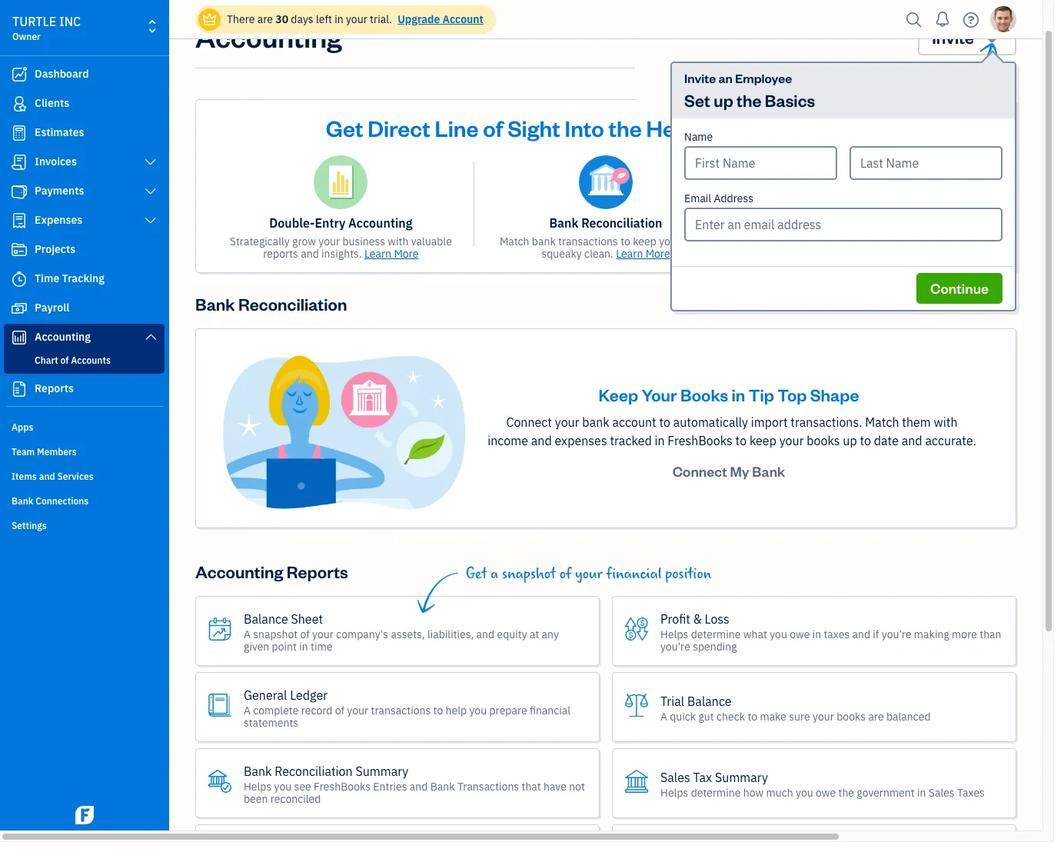 Task type: vqa. For each thing, say whether or not it's contained in the screenshot.
the Reports inside Reports "link"
yes



Task type: describe. For each thing, give the bounding box(es) containing it.
1 horizontal spatial snapshot
[[502, 566, 556, 583]]

automatically
[[674, 415, 749, 430]]

2 horizontal spatial accounts
[[926, 215, 979, 231]]

dashboard image
[[10, 67, 28, 82]]

direct
[[368, 113, 431, 142]]

accounts inside "main" element
[[71, 355, 111, 366]]

to left 'date'
[[861, 433, 872, 449]]

with inside strategically grow your business with valuable reports and insights.
[[388, 235, 409, 249]]

profit & loss helps determine what you owe in taxes and if you're making more than you're spending
[[661, 611, 1002, 654]]

your inside strategically grow your business with valuable reports and insights.
[[319, 235, 340, 249]]

search image
[[903, 8, 927, 31]]

your inside "match bank transactions to keep your books squeaky clean."
[[660, 235, 681, 249]]

transactions inside general ledger a complete record of your transactions to help you prepare financial statements
[[371, 704, 431, 718]]

shape
[[811, 384, 860, 406]]

you inside general ledger a complete record of your transactions to help you prepare financial statements
[[470, 704, 487, 718]]

edit
[[890, 235, 908, 249]]

learn for reconciliation
[[617, 247, 644, 261]]

of right a
[[560, 566, 572, 583]]

close image
[[989, 110, 1006, 128]]

learn for entry
[[365, 247, 392, 261]]

chart of accounts
[[35, 355, 111, 366]]

money image
[[10, 301, 28, 316]]

clients link
[[4, 90, 165, 118]]

determine for loss
[[691, 628, 741, 641]]

taxes
[[958, 786, 986, 800]]

freshbooks inside bank reconciliation summary helps you see freshbooks entries and bank transactions that have not been reconciled
[[314, 780, 371, 794]]

quick
[[670, 710, 697, 724]]

invite button
[[919, 18, 1017, 55]]

more
[[953, 628, 978, 641]]

date
[[875, 433, 899, 449]]

see
[[294, 780, 311, 794]]

projects
[[35, 242, 76, 256]]

taxes
[[824, 628, 850, 641]]

get for get a snapshot of your financial position
[[466, 566, 487, 583]]

estimates
[[35, 125, 84, 139]]

days
[[291, 12, 314, 26]]

expenses
[[555, 433, 608, 449]]

tax
[[694, 770, 713, 785]]

freshbooks image
[[72, 806, 97, 825]]

a
[[491, 566, 499, 583]]

sight
[[508, 113, 561, 142]]

chart of accounts link
[[7, 352, 162, 370]]

reports inside "main" element
[[35, 382, 74, 396]]

balance inside the balance sheet a snapshot of your company's assets, liabilities, and equity at any given point in time
[[244, 611, 288, 627]]

summary for bank reconciliation summary
[[356, 764, 409, 779]]

what
[[744, 628, 768, 641]]

transactions
[[458, 780, 520, 794]]

strategically grow your business with valuable reports and insights.
[[230, 235, 452, 261]]

of inside the balance sheet a snapshot of your company's assets, liabilities, and equity at any given point in time
[[300, 628, 310, 641]]

0 vertical spatial are
[[258, 12, 273, 26]]

into
[[565, 113, 605, 142]]

books inside trial balance a quick gut check to make sure your books are balanced
[[837, 710, 867, 724]]

name
[[685, 130, 714, 144]]

clients
[[35, 96, 69, 110]]

chevron large down image for payments
[[144, 185, 158, 198]]

the right into at the right of page
[[609, 113, 642, 142]]

chart inside "main" element
[[35, 355, 58, 366]]

items and services link
[[4, 465, 165, 488]]

bank down strategically
[[195, 293, 235, 315]]

chevron large down image for invoices
[[144, 156, 158, 169]]

how
[[744, 786, 764, 800]]

determine for summary
[[691, 786, 741, 800]]

than
[[980, 628, 1002, 641]]

get a snapshot of your financial position
[[466, 566, 712, 583]]

1 horizontal spatial chart
[[763, 247, 790, 261]]

30
[[276, 12, 289, 26]]

journal entries and chart of accounts image
[[845, 155, 898, 209]]

any
[[542, 628, 559, 641]]

upgrade
[[398, 12, 440, 26]]

bank inside "main" element
[[12, 496, 33, 507]]

owe inside profit & loss helps determine what you owe in taxes and if you're making more than you're spending
[[790, 628, 811, 641]]

main element
[[0, 0, 208, 831]]

1 horizontal spatial reports
[[287, 561, 348, 583]]

owner
[[12, 31, 41, 42]]

report image
[[10, 382, 28, 397]]

connect your bank account to automatically import transactions. match them with income and expenses tracked in freshbooks to keep your books up to date and accurate.
[[488, 415, 977, 449]]

expenses
[[35, 213, 83, 227]]

connect my bank button
[[659, 456, 800, 487]]

settings link
[[4, 514, 165, 537]]

clean.
[[585, 247, 614, 261]]

the inside invite an employee set up the basics
[[737, 89, 762, 111]]

expense image
[[10, 213, 28, 229]]

accurate.
[[926, 433, 977, 449]]

journal entries and chart of accounts create journal entries and edit accounts in the chart of accounts with
[[759, 215, 984, 261]]

helps for profit & loss
[[661, 628, 689, 641]]

1 vertical spatial reconciliation
[[238, 293, 347, 315]]

keep your books in tip top shape
[[599, 384, 860, 406]]

to inside "match bank transactions to keep your books squeaky clean."
[[621, 235, 631, 249]]

payroll link
[[4, 295, 165, 322]]

address
[[714, 192, 754, 205]]

0 vertical spatial entries
[[810, 215, 851, 231]]

making
[[915, 628, 950, 641]]

books inside "match bank transactions to keep your books squeaky clean."
[[683, 235, 713, 249]]

summary for sales tax summary
[[716, 770, 769, 785]]

my
[[731, 462, 750, 480]]

of right name
[[719, 113, 739, 142]]

statements
[[244, 716, 299, 730]]

items and services
[[12, 471, 94, 482]]

double-entry accounting image
[[314, 155, 368, 209]]

tip
[[749, 384, 775, 406]]

freshbooks inside connect your bank account to automatically import transactions. match them with income and expenses tracked in freshbooks to keep your books up to date and accurate.
[[668, 433, 733, 449]]

match inside connect your bank account to automatically import transactions. match them with income and expenses tracked in freshbooks to keep your books up to date and accurate.
[[866, 415, 900, 430]]

help
[[446, 704, 467, 718]]

bank reconciliation summary helps you see freshbooks entries and bank transactions that have not been reconciled
[[244, 764, 585, 806]]

in left tip
[[732, 384, 746, 406]]

that
[[522, 780, 542, 794]]

0 horizontal spatial your
[[642, 384, 678, 406]]

entry
[[315, 215, 346, 231]]

your inside general ledger a complete record of your transactions to help you prepare financial statements
[[347, 704, 369, 718]]

bank inside connect your bank account to automatically import transactions. match them with income and expenses tracked in freshbooks to keep your books up to date and accurate.
[[583, 415, 610, 430]]

estimate image
[[10, 125, 28, 141]]

of up accounts
[[912, 215, 924, 231]]

of inside "main" element
[[60, 355, 69, 366]]

bank inside button
[[753, 462, 786, 480]]

of right create
[[792, 247, 802, 261]]

up inside connect your bank account to automatically import transactions. match them with income and expenses tracked in freshbooks to keep your books up to date and accurate.
[[844, 433, 858, 449]]

project image
[[10, 242, 28, 258]]

and inside the balance sheet a snapshot of your company's assets, liabilities, and equity at any given point in time
[[477, 628, 495, 641]]

prepare
[[490, 704, 528, 718]]

1 vertical spatial bank reconciliation
[[195, 293, 347, 315]]

dashboard
[[35, 67, 89, 81]]

Enter an email address text field
[[685, 208, 1003, 242]]

basics
[[765, 89, 816, 111]]

chevrondown image
[[982, 26, 1003, 48]]

gut
[[699, 710, 715, 724]]

sales tax summary helps determine how much you owe the government in sales taxes
[[661, 770, 986, 800]]

keep inside "match bank transactions to keep your books squeaky clean."
[[633, 235, 657, 249]]

trial balance a quick gut check to make sure your books are balanced
[[661, 694, 931, 724]]

connections
[[36, 496, 89, 507]]

0 vertical spatial journal
[[764, 215, 807, 231]]

continue button
[[917, 273, 1003, 304]]

time
[[35, 272, 59, 285]]

ledger
[[290, 688, 328, 703]]

bank connections
[[12, 496, 89, 507]]

and down them
[[902, 433, 923, 449]]

grow
[[292, 235, 316, 249]]

and right income
[[532, 433, 552, 449]]

and inside "main" element
[[39, 471, 55, 482]]

to up my
[[736, 433, 747, 449]]

email address
[[685, 192, 754, 205]]

and left edit
[[869, 235, 887, 249]]

1 horizontal spatial your
[[744, 113, 791, 142]]

double-
[[269, 215, 315, 231]]

turtle
[[12, 14, 56, 29]]

of inside general ledger a complete record of your transactions to help you prepare financial statements
[[335, 704, 345, 718]]



Task type: locate. For each thing, give the bounding box(es) containing it.
your
[[744, 113, 791, 142], [642, 384, 678, 406]]

invite an employee set up the basics
[[685, 70, 816, 111]]

0 vertical spatial snapshot
[[502, 566, 556, 583]]

helps inside bank reconciliation summary helps you see freshbooks entries and bank transactions that have not been reconciled
[[244, 780, 272, 794]]

in right left
[[335, 12, 344, 26]]

reconciliation
[[582, 215, 663, 231], [238, 293, 347, 315], [275, 764, 353, 779]]

and left "if"
[[853, 628, 871, 641]]

1 vertical spatial freshbooks
[[314, 780, 371, 794]]

1 chevron large down image from the top
[[144, 185, 158, 198]]

the inside sales tax summary helps determine how much you owe the government in sales taxes
[[839, 786, 855, 800]]

0 horizontal spatial freshbooks
[[314, 780, 371, 794]]

financial inside general ledger a complete record of your transactions to help you prepare financial statements
[[530, 704, 571, 718]]

reconciliation up see
[[275, 764, 353, 779]]

and right items
[[39, 471, 55, 482]]

continue
[[931, 279, 990, 297]]

books down "transactions."
[[807, 433, 841, 449]]

business
[[343, 235, 386, 249]]

0 horizontal spatial invite
[[685, 70, 717, 86]]

helps
[[661, 628, 689, 641], [244, 780, 272, 794], [661, 786, 689, 800]]

chevron large down image down payments link
[[144, 215, 158, 227]]

helps for bank reconciliation summary
[[244, 780, 272, 794]]

if
[[874, 628, 880, 641]]

1 vertical spatial sales
[[929, 786, 955, 800]]

entries inside bank reconciliation summary helps you see freshbooks entries and bank transactions that have not been reconciled
[[373, 780, 407, 794]]

get direct line of sight into the health of your business
[[326, 113, 887, 142]]

the left government
[[839, 786, 855, 800]]

1 vertical spatial financial
[[530, 704, 571, 718]]

connect for my
[[673, 462, 728, 480]]

learn more for bank reconciliation
[[617, 247, 671, 261]]

1 horizontal spatial balance
[[688, 694, 732, 709]]

learn more right clean.
[[617, 247, 671, 261]]

are left balanced
[[869, 710, 885, 724]]

2 vertical spatial chart
[[35, 355, 58, 366]]

determine down tax
[[691, 786, 741, 800]]

1 vertical spatial determine
[[691, 786, 741, 800]]

&
[[694, 611, 702, 627]]

balance sheet a snapshot of your company's assets, liabilities, and equity at any given point in time
[[244, 611, 559, 654]]

0 horizontal spatial up
[[714, 89, 734, 111]]

1 horizontal spatial learn
[[617, 247, 644, 261]]

up
[[714, 89, 734, 111], [844, 433, 858, 449]]

summary inside bank reconciliation summary helps you see freshbooks entries and bank transactions that have not been reconciled
[[356, 764, 409, 779]]

crown image
[[202, 11, 218, 27]]

2 chevron large down image from the top
[[144, 331, 158, 343]]

0 vertical spatial match
[[500, 235, 530, 249]]

1 horizontal spatial with
[[852, 247, 873, 261]]

2 vertical spatial books
[[837, 710, 867, 724]]

with inside connect your bank account to automatically import transactions. match them with income and expenses tracked in freshbooks to keep your books up to date and accurate.
[[935, 415, 958, 430]]

to left help
[[434, 704, 443, 718]]

determine inside sales tax summary helps determine how much you owe the government in sales taxes
[[691, 786, 741, 800]]

chevron large down image up chart of accounts link at the left
[[144, 331, 158, 343]]

more right business
[[394, 247, 419, 261]]

bank reconciliation up "match bank transactions to keep your books squeaky clean."
[[550, 215, 663, 231]]

determine inside profit & loss helps determine what you owe in taxes and if you're making more than you're spending
[[691, 628, 741, 641]]

1 vertical spatial get
[[466, 566, 487, 583]]

business
[[795, 113, 887, 142]]

0 vertical spatial get
[[326, 113, 364, 142]]

chevron large down image up expenses link
[[144, 185, 158, 198]]

up down the an
[[714, 89, 734, 111]]

0 vertical spatial up
[[714, 89, 734, 111]]

tracked
[[611, 433, 652, 449]]

you right much
[[796, 786, 814, 800]]

in inside connect your bank account to automatically import transactions. match them with income and expenses tracked in freshbooks to keep your books up to date and accurate.
[[655, 433, 665, 449]]

you're
[[882, 628, 912, 641], [661, 640, 691, 654]]

account
[[613, 415, 657, 430]]

0 horizontal spatial connect
[[507, 415, 552, 430]]

to left make
[[748, 710, 758, 724]]

0 horizontal spatial bank
[[532, 235, 556, 249]]

with down enter an email address text field
[[852, 247, 873, 261]]

1 vertical spatial are
[[869, 710, 885, 724]]

a inside trial balance a quick gut check to make sure your books are balanced
[[661, 710, 668, 724]]

chevron large down image inside invoices link
[[144, 156, 158, 169]]

1 horizontal spatial you're
[[882, 628, 912, 641]]

determine down loss
[[691, 628, 741, 641]]

time
[[311, 640, 333, 654]]

0 horizontal spatial match
[[500, 235, 530, 249]]

1 vertical spatial reports
[[287, 561, 348, 583]]

invoice image
[[10, 155, 28, 170]]

keep down import
[[750, 433, 777, 449]]

0 vertical spatial reports
[[35, 382, 74, 396]]

books inside connect your bank account to automatically import transactions. match them with income and expenses tracked in freshbooks to keep your books up to date and accurate.
[[807, 433, 841, 449]]

snapshot down 'sheet'
[[253, 628, 298, 641]]

timer image
[[10, 272, 28, 287]]

turtle inc owner
[[12, 14, 81, 42]]

journal right create
[[793, 235, 830, 249]]

learn more for double-entry accounting
[[365, 247, 419, 261]]

owe
[[790, 628, 811, 641], [816, 786, 837, 800]]

go to help image
[[960, 8, 984, 31]]

connect left my
[[673, 462, 728, 480]]

balance inside trial balance a quick gut check to make sure your books are balanced
[[688, 694, 732, 709]]

invoices link
[[4, 149, 165, 176]]

accounts up accounts
[[926, 215, 979, 231]]

team members
[[12, 446, 77, 458]]

sales
[[661, 770, 691, 785], [929, 786, 955, 800]]

in left time
[[300, 640, 308, 654]]

a inside general ledger a complete record of your transactions to help you prepare financial statements
[[244, 704, 251, 718]]

1 vertical spatial balance
[[688, 694, 732, 709]]

0 horizontal spatial sales
[[661, 770, 691, 785]]

payments
[[35, 184, 84, 198]]

and right the reports on the left top
[[301, 247, 319, 261]]

chart up edit
[[878, 215, 909, 231]]

chevron large down image inside the accounting link
[[144, 331, 158, 343]]

in inside the balance sheet a snapshot of your company's assets, liabilities, and equity at any given point in time
[[300, 640, 308, 654]]

reconciliation up "match bank transactions to keep your books squeaky clean."
[[582, 215, 663, 231]]

projects link
[[4, 236, 165, 264]]

have
[[544, 780, 567, 794]]

1 learn more from the left
[[365, 247, 419, 261]]

given
[[244, 640, 270, 654]]

1 horizontal spatial connect
[[673, 462, 728, 480]]

1 horizontal spatial keep
[[750, 433, 777, 449]]

helps down profit
[[661, 628, 689, 641]]

chevron large down image inside expenses link
[[144, 215, 158, 227]]

0 vertical spatial chevron large down image
[[144, 185, 158, 198]]

you inside profit & loss helps determine what you owe in taxes and if you're making more than you're spending
[[770, 628, 788, 641]]

learn more
[[365, 247, 419, 261], [617, 247, 671, 261]]

2 vertical spatial entries
[[373, 780, 407, 794]]

trial.
[[370, 12, 392, 26]]

bank
[[532, 235, 556, 249], [583, 415, 610, 430]]

your up first name text box
[[744, 113, 791, 142]]

1 vertical spatial your
[[642, 384, 678, 406]]

reconciliation inside bank reconciliation summary helps you see freshbooks entries and bank transactions that have not been reconciled
[[275, 764, 353, 779]]

loss
[[705, 611, 730, 627]]

invoices
[[35, 155, 77, 169]]

employee
[[736, 70, 793, 86]]

0 horizontal spatial transactions
[[371, 704, 431, 718]]

0 vertical spatial bank reconciliation
[[550, 215, 663, 231]]

in inside journal entries and chart of accounts create journal entries and edit accounts in the chart of accounts with
[[957, 235, 966, 249]]

1 horizontal spatial accounts
[[804, 247, 849, 261]]

your inside trial balance a quick gut check to make sure your books are balanced
[[813, 710, 835, 724]]

you're right "if"
[[882, 628, 912, 641]]

snapshot inside the balance sheet a snapshot of your company's assets, liabilities, and equity at any given point in time
[[253, 628, 298, 641]]

a down the trial
[[661, 710, 668, 724]]

you right help
[[470, 704, 487, 718]]

are inside trial balance a quick gut check to make sure your books are balanced
[[869, 710, 885, 724]]

apps
[[12, 422, 33, 433]]

bank reconciliation
[[550, 215, 663, 231], [195, 293, 347, 315]]

0 vertical spatial your
[[744, 113, 791, 142]]

sales left "taxes"
[[929, 786, 955, 800]]

reports down chart of accounts
[[35, 382, 74, 396]]

0 horizontal spatial more
[[394, 247, 419, 261]]

books
[[681, 384, 729, 406]]

and left transactions
[[410, 780, 428, 794]]

chevron large down image for accounting
[[144, 331, 158, 343]]

2 determine from the top
[[691, 786, 741, 800]]

accounts
[[926, 215, 979, 231], [804, 247, 849, 261], [71, 355, 111, 366]]

summary up how
[[716, 770, 769, 785]]

bank down items
[[12, 496, 33, 507]]

and left equity
[[477, 628, 495, 641]]

squeaky
[[542, 247, 582, 261]]

members
[[37, 446, 77, 458]]

get left a
[[466, 566, 487, 583]]

in right accounts
[[957, 235, 966, 249]]

1 horizontal spatial invite
[[933, 26, 975, 48]]

bank left transactions
[[431, 780, 455, 794]]

1 vertical spatial up
[[844, 433, 858, 449]]

entries
[[810, 215, 851, 231], [832, 235, 866, 249], [373, 780, 407, 794]]

invite for invite an employee set up the basics
[[685, 70, 717, 86]]

reports up 'sheet'
[[287, 561, 348, 583]]

a for trial balance
[[661, 710, 668, 724]]

0 vertical spatial invite
[[933, 26, 975, 48]]

helps for sales tax summary
[[661, 786, 689, 800]]

1 horizontal spatial are
[[869, 710, 885, 724]]

chevron large down image inside payments link
[[144, 185, 158, 198]]

general
[[244, 688, 287, 703]]

the inside journal entries and chart of accounts create journal entries and edit accounts in the chart of accounts with
[[968, 235, 984, 249]]

expenses link
[[4, 207, 165, 235]]

check
[[717, 710, 746, 724]]

payments link
[[4, 178, 165, 205]]

team members link
[[4, 440, 165, 463]]

invite inside invite an employee set up the basics
[[685, 70, 717, 86]]

bank left clean.
[[532, 235, 556, 249]]

your up account
[[642, 384, 678, 406]]

balance
[[244, 611, 288, 627], [688, 694, 732, 709]]

1 more from the left
[[394, 247, 419, 261]]

connect up income
[[507, 415, 552, 430]]

financial left position
[[607, 566, 662, 583]]

create
[[759, 235, 791, 249]]

and inside bank reconciliation summary helps you see freshbooks entries and bank transactions that have not been reconciled
[[410, 780, 428, 794]]

balance up 'given' in the left of the page
[[244, 611, 288, 627]]

0 horizontal spatial balance
[[244, 611, 288, 627]]

of down 'sheet'
[[300, 628, 310, 641]]

0 vertical spatial financial
[[607, 566, 662, 583]]

bank up expenses
[[583, 415, 610, 430]]

snapshot
[[502, 566, 556, 583], [253, 628, 298, 641]]

an
[[719, 70, 733, 86]]

match left 'squeaky'
[[500, 235, 530, 249]]

1 horizontal spatial summary
[[716, 770, 769, 785]]

0 horizontal spatial learn more
[[365, 247, 419, 261]]

transactions left help
[[371, 704, 431, 718]]

you
[[770, 628, 788, 641], [470, 704, 487, 718], [274, 780, 292, 794], [796, 786, 814, 800]]

0 horizontal spatial owe
[[790, 628, 811, 641]]

in inside sales tax summary helps determine how much you owe the government in sales taxes
[[918, 786, 927, 800]]

0 vertical spatial reconciliation
[[582, 215, 663, 231]]

and inside strategically grow your business with valuable reports and insights.
[[301, 247, 319, 261]]

there are 30 days left in your trial. upgrade account
[[227, 12, 484, 26]]

accounts down the accounting link at the left of page
[[71, 355, 111, 366]]

owe left 'taxes'
[[790, 628, 811, 641]]

set
[[685, 89, 711, 111]]

you inside bank reconciliation summary helps you see freshbooks entries and bank transactions that have not been reconciled
[[274, 780, 292, 794]]

up inside invite an employee set up the basics
[[714, 89, 734, 111]]

0 horizontal spatial chart
[[35, 355, 58, 366]]

dashboard link
[[4, 61, 165, 88]]

import
[[752, 415, 788, 430]]

0 horizontal spatial keep
[[633, 235, 657, 249]]

1 vertical spatial transactions
[[371, 704, 431, 718]]

invite left chevrondown icon
[[933, 26, 975, 48]]

invite up set
[[685, 70, 717, 86]]

record
[[301, 704, 333, 718]]

to inside trial balance a quick gut check to make sure your books are balanced
[[748, 710, 758, 724]]

more for double-entry accounting
[[394, 247, 419, 261]]

0 horizontal spatial are
[[258, 12, 273, 26]]

up down "transactions."
[[844, 433, 858, 449]]

them
[[903, 415, 932, 430]]

point
[[272, 640, 297, 654]]

1 learn from the left
[[365, 247, 392, 261]]

1 horizontal spatial more
[[646, 247, 671, 261]]

reconciliation down the reports on the left top
[[238, 293, 347, 315]]

with up the accurate.
[[935, 415, 958, 430]]

with inside journal entries and chart of accounts create journal entries and edit accounts in the chart of accounts with
[[852, 247, 873, 261]]

in left 'taxes'
[[813, 628, 822, 641]]

chevron large down image
[[144, 156, 158, 169], [144, 215, 158, 227]]

bank up been
[[244, 764, 272, 779]]

2 learn from the left
[[617, 247, 644, 261]]

and down journal entries and chart of accounts image
[[854, 215, 875, 231]]

0 vertical spatial sales
[[661, 770, 691, 785]]

1 horizontal spatial get
[[466, 566, 487, 583]]

0 vertical spatial bank
[[532, 235, 556, 249]]

reports link
[[4, 376, 165, 403]]

0 vertical spatial accounts
[[926, 215, 979, 231]]

learn right insights.
[[365, 247, 392, 261]]

0 horizontal spatial learn
[[365, 247, 392, 261]]

the right accounts
[[968, 235, 984, 249]]

time tracking link
[[4, 265, 165, 293]]

keep right clean.
[[633, 235, 657, 249]]

1 vertical spatial journal
[[793, 235, 830, 249]]

1 vertical spatial accounts
[[804, 247, 849, 261]]

helps inside sales tax summary helps determine how much you owe the government in sales taxes
[[661, 786, 689, 800]]

you're down profit
[[661, 640, 691, 654]]

bank reconciliation down the reports on the left top
[[195, 293, 347, 315]]

Last Name text field
[[850, 146, 1003, 180]]

sales left tax
[[661, 770, 691, 785]]

a for general ledger
[[244, 704, 251, 718]]

with left valuable
[[388, 235, 409, 249]]

2 vertical spatial accounts
[[71, 355, 111, 366]]

learn right clean.
[[617, 247, 644, 261]]

invite for invite
[[933, 26, 975, 48]]

chart
[[878, 215, 909, 231], [763, 247, 790, 261], [35, 355, 58, 366]]

match up 'date'
[[866, 415, 900, 430]]

in right tracked
[[655, 433, 665, 449]]

keep inside connect your bank account to automatically import transactions. match them with income and expenses tracked in freshbooks to keep your books up to date and accurate.
[[750, 433, 777, 449]]

get for get direct line of sight into the health of your business
[[326, 113, 364, 142]]

balance up gut
[[688, 694, 732, 709]]

at
[[530, 628, 540, 641]]

1 vertical spatial chevron large down image
[[144, 215, 158, 227]]

apps link
[[4, 416, 165, 439]]

position
[[666, 566, 712, 583]]

government
[[857, 786, 915, 800]]

2 horizontal spatial chart
[[878, 215, 909, 231]]

notifications image
[[931, 4, 956, 35]]

1 horizontal spatial financial
[[607, 566, 662, 583]]

email
[[685, 192, 712, 205]]

financial right prepare on the bottom of page
[[530, 704, 571, 718]]

1 vertical spatial books
[[807, 433, 841, 449]]

helps down quick
[[661, 786, 689, 800]]

accounting reports
[[195, 561, 348, 583]]

to inside general ledger a complete record of your transactions to help you prepare financial statements
[[434, 704, 443, 718]]

client image
[[10, 96, 28, 112]]

1 vertical spatial snapshot
[[253, 628, 298, 641]]

0 vertical spatial determine
[[691, 628, 741, 641]]

bank right my
[[753, 462, 786, 480]]

to right account
[[660, 415, 671, 430]]

0 horizontal spatial accounts
[[71, 355, 111, 366]]

bank up 'squeaky'
[[550, 215, 579, 231]]

0 horizontal spatial with
[[388, 235, 409, 249]]

assets,
[[391, 628, 425, 641]]

First Name text field
[[685, 146, 838, 180]]

0 horizontal spatial you're
[[661, 640, 691, 654]]

1 vertical spatial owe
[[816, 786, 837, 800]]

connect inside connect your bank account to automatically import transactions. match them with income and expenses tracked in freshbooks to keep your books up to date and accurate.
[[507, 415, 552, 430]]

you right what
[[770, 628, 788, 641]]

1 vertical spatial keep
[[750, 433, 777, 449]]

summary inside sales tax summary helps determine how much you owe the government in sales taxes
[[716, 770, 769, 785]]

1 vertical spatial chevron large down image
[[144, 331, 158, 343]]

to right clean.
[[621, 235, 631, 249]]

you inside sales tax summary helps determine how much you owe the government in sales taxes
[[796, 786, 814, 800]]

and inside profit & loss helps determine what you owe in taxes and if you're making more than you're spending
[[853, 628, 871, 641]]

1 determine from the top
[[691, 628, 741, 641]]

match inside "match bank transactions to keep your books squeaky clean."
[[500, 235, 530, 249]]

1 chevron large down image from the top
[[144, 156, 158, 169]]

left
[[316, 12, 332, 26]]

1 horizontal spatial up
[[844, 433, 858, 449]]

1 horizontal spatial freshbooks
[[668, 433, 733, 449]]

2 chevron large down image from the top
[[144, 215, 158, 227]]

profit
[[661, 611, 691, 627]]

0 vertical spatial owe
[[790, 628, 811, 641]]

chart image
[[10, 330, 28, 345]]

0 vertical spatial balance
[[244, 611, 288, 627]]

of right line
[[483, 113, 504, 142]]

accounting link
[[4, 324, 165, 352]]

connect inside button
[[673, 462, 728, 480]]

accounting inside "main" element
[[35, 330, 91, 344]]

your inside the balance sheet a snapshot of your company's assets, liabilities, and equity at any given point in time
[[312, 628, 334, 641]]

spending
[[693, 640, 738, 654]]

accounts
[[911, 235, 954, 249]]

reports
[[263, 247, 298, 261]]

chevron large down image down estimates link
[[144, 156, 158, 169]]

you left see
[[274, 780, 292, 794]]

a for balance sheet
[[244, 628, 251, 641]]

more for bank reconciliation
[[646, 247, 671, 261]]

there
[[227, 12, 255, 26]]

bank reconciliation image
[[579, 155, 633, 209]]

freshbooks right see
[[314, 780, 371, 794]]

0 vertical spatial freshbooks
[[668, 433, 733, 449]]

1 horizontal spatial bank
[[583, 415, 610, 430]]

1 horizontal spatial bank reconciliation
[[550, 215, 663, 231]]

owe inside sales tax summary helps determine how much you owe the government in sales taxes
[[816, 786, 837, 800]]

helps inside profit & loss helps determine what you owe in taxes and if you're making more than you're spending
[[661, 628, 689, 641]]

the down the employee
[[737, 89, 762, 111]]

general ledger a complete record of your transactions to help you prepare financial statements
[[244, 688, 571, 730]]

0 horizontal spatial bank reconciliation
[[195, 293, 347, 315]]

0 horizontal spatial get
[[326, 113, 364, 142]]

invite inside dropdown button
[[933, 26, 975, 48]]

team
[[12, 446, 35, 458]]

connect for your
[[507, 415, 552, 430]]

are
[[258, 12, 273, 26], [869, 710, 885, 724]]

match bank transactions to keep your books squeaky clean.
[[500, 235, 713, 261]]

chevron large down image for expenses
[[144, 215, 158, 227]]

books down the email
[[683, 235, 713, 249]]

2 learn more from the left
[[617, 247, 671, 261]]

learn more right insights.
[[365, 247, 419, 261]]

of right record in the bottom of the page
[[335, 704, 345, 718]]

health
[[647, 113, 715, 142]]

0 vertical spatial chevron large down image
[[144, 156, 158, 169]]

a down general
[[244, 704, 251, 718]]

0 horizontal spatial reports
[[35, 382, 74, 396]]

1 horizontal spatial sales
[[929, 786, 955, 800]]

0 vertical spatial keep
[[633, 235, 657, 249]]

books
[[683, 235, 713, 249], [807, 433, 841, 449], [837, 710, 867, 724]]

1 vertical spatial chart
[[763, 247, 790, 261]]

services
[[57, 471, 94, 482]]

connect your bank account to begin matching your bank transactions image
[[221, 354, 467, 511]]

in right government
[[918, 786, 927, 800]]

0 horizontal spatial financial
[[530, 704, 571, 718]]

1 vertical spatial entries
[[832, 235, 866, 249]]

transactions inside "match bank transactions to keep your books squeaky clean."
[[559, 235, 619, 249]]

chevron large down image
[[144, 185, 158, 198], [144, 331, 158, 343]]

1 vertical spatial invite
[[685, 70, 717, 86]]

bank inside "match bank transactions to keep your books squeaky clean."
[[532, 235, 556, 249]]

1 vertical spatial bank
[[583, 415, 610, 430]]

in inside profit & loss helps determine what you owe in taxes and if you're making more than you're spending
[[813, 628, 822, 641]]

1 horizontal spatial learn more
[[617, 247, 671, 261]]

a inside the balance sheet a snapshot of your company's assets, liabilities, and equity at any given point in time
[[244, 628, 251, 641]]

payment image
[[10, 184, 28, 199]]

items
[[12, 471, 37, 482]]

2 more from the left
[[646, 247, 671, 261]]



